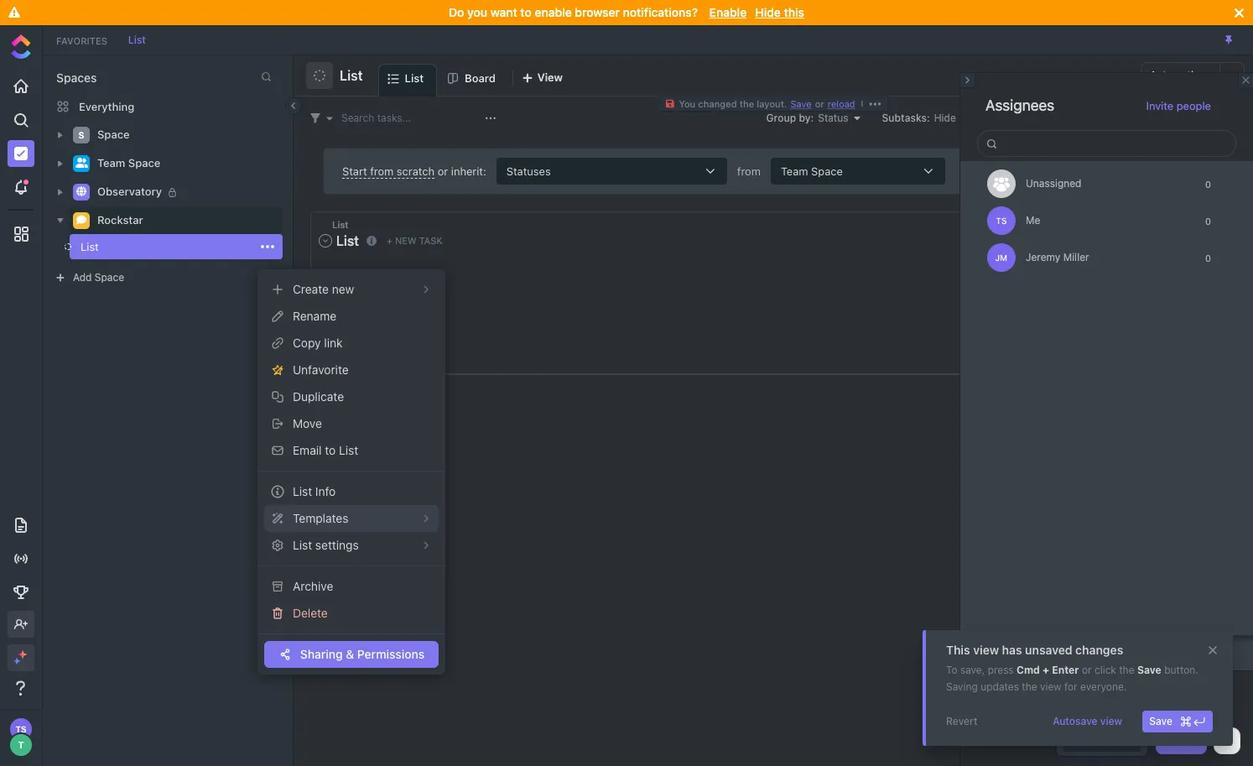 Task type: vqa. For each thing, say whether or not it's contained in the screenshot.
left business time icon
no



Task type: describe. For each thing, give the bounding box(es) containing it.
move link
[[264, 410, 439, 437]]

list settings
[[293, 538, 359, 552]]

new
[[395, 235, 417, 246]]

email
[[293, 443, 322, 457]]

1 horizontal spatial or
[[815, 98, 825, 109]]

rockstar
[[97, 213, 143, 227]]

0 vertical spatial to
[[521, 5, 532, 19]]

and
[[1079, 650, 1097, 663]]

or inside this view has unsaved changes to save, press cmd + enter or click the save button. saving updates the view for everyone.
[[1083, 664, 1092, 676]]

view for autosave
[[1101, 715, 1123, 728]]

for
[[1065, 681, 1078, 693]]

0 for jeremy miller
[[1206, 252, 1212, 263]]

you
[[468, 5, 488, 19]]

space link
[[97, 122, 272, 149]]

start
[[342, 164, 367, 178]]

everyone.
[[1081, 681, 1127, 693]]

create new
[[293, 282, 354, 296]]

enable
[[710, 5, 747, 19]]

create new link
[[264, 276, 439, 303]]

list up search tasks... 'text field'
[[405, 71, 424, 85]]

you
[[679, 98, 696, 109]]

list down move link
[[339, 443, 359, 457]]

1 vertical spatial me
[[1026, 214, 1041, 227]]

start from scratch or inherit:
[[342, 164, 487, 178]]

task
[[1179, 734, 1201, 747]]

changes
[[1076, 643, 1124, 657]]

view for this
[[974, 643, 1000, 657]]

you changed the layout.
[[679, 98, 788, 109]]

Task Name text field
[[379, 343, 1177, 373]]

include assigned comments
[[1059, 690, 1185, 701]]

delete link
[[264, 600, 439, 627]]

saving
[[947, 681, 978, 693]]

0 vertical spatial +
[[387, 235, 393, 246]]

list settings button
[[264, 532, 439, 559]]

assignees button
[[1028, 108, 1101, 128]]

cmd
[[1017, 664, 1041, 676]]

revert
[[947, 715, 978, 728]]

settings
[[316, 538, 359, 552]]

to
[[947, 664, 958, 676]]

assigned
[[1095, 690, 1135, 701]]

1 vertical spatial hide
[[1018, 650, 1040, 663]]

this
[[947, 643, 971, 657]]

save,
[[961, 664, 985, 676]]

save button
[[1143, 711, 1214, 733]]

or reload
[[815, 98, 856, 109]]

permissions
[[357, 647, 425, 661]]

duplicate
[[293, 389, 344, 404]]

team space
[[97, 156, 161, 170]]

observatory link
[[97, 179, 272, 206]]

create new button
[[264, 276, 439, 303]]

do
[[449, 5, 464, 19]]

tasks...
[[377, 111, 411, 124]]

me inside me button
[[1008, 113, 1021, 124]]

press
[[988, 664, 1014, 676]]

delete
[[293, 606, 328, 620]]

reload
[[828, 98, 856, 109]]

ts
[[997, 216, 1007, 226]]

want
[[491, 5, 518, 19]]

0 for unassigned
[[1206, 178, 1212, 189]]

click
[[1095, 664, 1117, 676]]

user group image
[[75, 158, 88, 168]]

start from scratch link
[[342, 164, 435, 178]]

hide people and teams without tasks
[[1018, 650, 1197, 663]]

unsaved
[[1026, 643, 1073, 657]]

space for add space
[[95, 271, 124, 284]]

autosave view
[[1053, 715, 1123, 728]]

changed
[[699, 98, 737, 109]]

this
[[784, 5, 805, 19]]

0 for me
[[1206, 215, 1212, 226]]

spaces link
[[43, 70, 97, 85]]

teams
[[1099, 650, 1129, 663]]

0 vertical spatial list link
[[120, 33, 154, 46]]

people for hide
[[1043, 650, 1076, 663]]

1 vertical spatial list link
[[405, 65, 431, 96]]

list inside dropdown button
[[293, 538, 312, 552]]

globe image
[[76, 187, 86, 197]]

0 horizontal spatial hide
[[756, 5, 781, 19]]

scratch
[[397, 164, 435, 178]]

save inside button
[[1150, 715, 1173, 728]]

list info
[[293, 484, 336, 499]]

enter
[[1053, 664, 1080, 676]]

archive link
[[264, 573, 439, 600]]

me button
[[990, 108, 1028, 128]]

2 vertical spatial list link
[[65, 234, 255, 259]]

rockstar link
[[97, 207, 272, 234]]

comments
[[1138, 690, 1185, 701]]

board link
[[465, 64, 503, 96]]

everything link
[[43, 93, 293, 120]]

email to list
[[293, 443, 359, 457]]



Task type: locate. For each thing, give the bounding box(es) containing it.
+ left new on the left top
[[387, 235, 393, 246]]

2 vertical spatial space
[[95, 271, 124, 284]]

1 vertical spatial view
[[1041, 681, 1062, 693]]

+
[[387, 235, 393, 246], [1043, 664, 1050, 676]]

list up search
[[340, 68, 363, 83]]

list info image
[[367, 236, 377, 246]]

autosave
[[1053, 715, 1098, 728]]

save
[[1138, 664, 1162, 676], [1150, 715, 1173, 728]]

or left reload
[[815, 98, 825, 109]]

unfavorite
[[293, 363, 349, 377]]

1 horizontal spatial hide
[[1018, 650, 1040, 663]]

comment image
[[76, 215, 86, 225]]

or down and
[[1083, 664, 1092, 676]]

everything
[[79, 99, 135, 113]]

list link down rockstar
[[65, 234, 255, 259]]

0 horizontal spatial or
[[438, 164, 448, 178]]

space up observatory
[[128, 156, 161, 170]]

0 horizontal spatial people
[[1043, 650, 1076, 663]]

copy
[[293, 336, 321, 350]]

inherit:
[[451, 164, 487, 178]]

view inside autosave view button
[[1101, 715, 1123, 728]]

updates
[[981, 681, 1020, 693]]

team
[[97, 156, 125, 170]]

+ right cmd
[[1043, 664, 1050, 676]]

list settings link
[[264, 532, 439, 559]]

board
[[465, 71, 496, 84]]

1 vertical spatial the
[[1120, 664, 1135, 676]]

add space
[[73, 271, 124, 284]]

hide left this
[[756, 5, 781, 19]]

people down automations button
[[1177, 99, 1212, 112]]

rename
[[293, 309, 337, 323]]

list link
[[120, 33, 154, 46], [405, 65, 431, 96], [65, 234, 255, 259]]

to right want
[[521, 5, 532, 19]]

link
[[324, 336, 343, 350]]

layout.
[[757, 98, 788, 109]]

2 horizontal spatial view
[[1101, 715, 1123, 728]]

list inside button
[[340, 68, 363, 83]]

search tasks...
[[342, 111, 411, 124]]

+ new task
[[387, 235, 443, 246]]

2 horizontal spatial or
[[1083, 664, 1092, 676]]

list button
[[333, 57, 363, 94]]

list right favorites
[[128, 33, 146, 46]]

space right add on the top left of the page
[[95, 271, 124, 284]]

3 0 from the top
[[1206, 252, 1212, 263]]

the left layout.
[[740, 98, 755, 109]]

&
[[346, 647, 354, 661]]

0 vertical spatial me
[[1008, 113, 1021, 124]]

share button
[[1109, 108, 1160, 128]]

1 horizontal spatial people
[[1177, 99, 1212, 112]]

2 vertical spatial the
[[1022, 681, 1038, 693]]

0 horizontal spatial the
[[740, 98, 755, 109]]

copy link link
[[264, 330, 439, 357]]

1 vertical spatial people
[[1043, 650, 1076, 663]]

1 horizontal spatial view
[[1041, 681, 1062, 693]]

without
[[1132, 650, 1169, 663]]

me left assignees button
[[1008, 113, 1021, 124]]

to
[[521, 5, 532, 19], [325, 443, 336, 457]]

templates button
[[264, 505, 439, 532]]

revert button
[[940, 711, 985, 733]]

0 vertical spatial save
[[1138, 664, 1162, 676]]

1 vertical spatial +
[[1043, 664, 1050, 676]]

0 vertical spatial the
[[740, 98, 755, 109]]

view down assigned
[[1101, 715, 1123, 728]]

list down comment icon
[[81, 240, 99, 253]]

or
[[815, 98, 825, 109], [438, 164, 448, 178], [1083, 664, 1092, 676]]

observatory
[[97, 185, 162, 198]]

copy link
[[293, 336, 343, 350]]

the
[[740, 98, 755, 109], [1120, 664, 1135, 676], [1022, 681, 1038, 693]]

2 0 from the top
[[1206, 215, 1212, 226]]

this view has unsaved changes to save, press cmd + enter or click the save button. saving updates the view for everyone.
[[947, 643, 1199, 693]]

sharing
[[300, 647, 343, 661]]

to right email
[[325, 443, 336, 457]]

list info link
[[264, 478, 439, 505]]

assignees inside button
[[1048, 113, 1094, 124]]

1 vertical spatial space
[[128, 156, 161, 170]]

share
[[1129, 113, 1155, 124]]

0
[[1206, 178, 1212, 189], [1206, 215, 1212, 226], [1206, 252, 1212, 263]]

Search tasks... text field
[[342, 106, 481, 130]]

templates link
[[264, 505, 439, 532]]

view
[[974, 643, 1000, 657], [1041, 681, 1062, 693], [1101, 715, 1123, 728]]

miller
[[1064, 251, 1090, 264]]

1 horizontal spatial +
[[1043, 664, 1050, 676]]

save inside this view has unsaved changes to save, press cmd + enter or click the save button. saving updates the view for everyone.
[[1138, 664, 1162, 676]]

has
[[1003, 643, 1023, 657]]

jeremy miller
[[1026, 251, 1090, 264]]

assignees
[[986, 97, 1055, 114], [1048, 113, 1094, 124]]

the down teams
[[1120, 664, 1135, 676]]

people up 'enter'
[[1043, 650, 1076, 663]]

people
[[1177, 99, 1212, 112], [1043, 650, 1076, 663]]

templates
[[293, 511, 349, 525]]

search
[[342, 111, 375, 124]]

0 horizontal spatial to
[[325, 443, 336, 457]]

view up save,
[[974, 643, 1000, 657]]

autosave view button
[[1047, 711, 1130, 733]]

enable
[[535, 5, 572, 19]]

list link right favorites
[[120, 33, 154, 46]]

1 horizontal spatial me
[[1026, 214, 1041, 227]]

automations button
[[1142, 63, 1220, 88]]

unfavorite link
[[264, 357, 439, 384]]

automations
[[1151, 69, 1212, 81]]

create
[[293, 282, 329, 296]]

2 horizontal spatial the
[[1120, 664, 1135, 676]]

save down without
[[1138, 664, 1162, 676]]

task
[[419, 235, 443, 246]]

1 vertical spatial save
[[1150, 715, 1173, 728]]

the down cmd
[[1022, 681, 1038, 693]]

space up team
[[97, 128, 130, 141]]

list link up search tasks... 'text field'
[[405, 65, 431, 96]]

from
[[370, 164, 394, 178]]

view left for
[[1041, 681, 1062, 693]]

notifications?
[[623, 5, 698, 19]]

or left "inherit:" at the left top of page
[[438, 164, 448, 178]]

invite
[[1147, 99, 1174, 112]]

2 vertical spatial 0
[[1206, 252, 1212, 263]]

1 horizontal spatial to
[[521, 5, 532, 19]]

list left info
[[293, 484, 312, 499]]

2 vertical spatial view
[[1101, 715, 1123, 728]]

hide
[[756, 5, 781, 19], [1018, 650, 1040, 663]]

info
[[316, 484, 336, 499]]

1 vertical spatial 0
[[1206, 215, 1212, 226]]

0 vertical spatial people
[[1177, 99, 1212, 112]]

0 horizontal spatial +
[[387, 235, 393, 246]]

2 vertical spatial or
[[1083, 664, 1092, 676]]

save down the comments at right bottom
[[1150, 715, 1173, 728]]

1 horizontal spatial the
[[1022, 681, 1038, 693]]

people for invite
[[1177, 99, 1212, 112]]

rename link
[[264, 303, 439, 330]]

space for team space
[[128, 156, 161, 170]]

list down templates
[[293, 538, 312, 552]]

do you want to enable browser notifications? enable hide this
[[449, 5, 805, 19]]

0 vertical spatial space
[[97, 128, 130, 141]]

unassigned
[[1026, 177, 1082, 190]]

me
[[1008, 113, 1021, 124], [1026, 214, 1041, 227]]

me right ts
[[1026, 214, 1041, 227]]

+ inside this view has unsaved changes to save, press cmd + enter or click the save button. saving updates the view for everyone.
[[1043, 664, 1050, 676]]

0 horizontal spatial me
[[1008, 113, 1021, 124]]

invite people
[[1147, 99, 1212, 112]]

hide up cmd
[[1018, 650, 1040, 663]]

favorites
[[56, 35, 107, 46]]

1 0 from the top
[[1206, 178, 1212, 189]]

list down start
[[332, 219, 349, 230]]

0 vertical spatial 0
[[1206, 178, 1212, 189]]

sharing & permissions link
[[264, 641, 439, 668]]

sharing & permissions
[[300, 647, 425, 661]]

0 vertical spatial or
[[815, 98, 825, 109]]

None text field
[[1010, 131, 1231, 156]]

1 vertical spatial or
[[438, 164, 448, 178]]

0 horizontal spatial view
[[974, 643, 1000, 657]]

team space link
[[97, 150, 272, 177]]

0 vertical spatial hide
[[756, 5, 781, 19]]

archive
[[293, 579, 333, 593]]

duplicate link
[[264, 384, 439, 410]]

0 vertical spatial view
[[974, 643, 1000, 657]]

jm
[[996, 253, 1008, 263]]

1 vertical spatial to
[[325, 443, 336, 457]]



